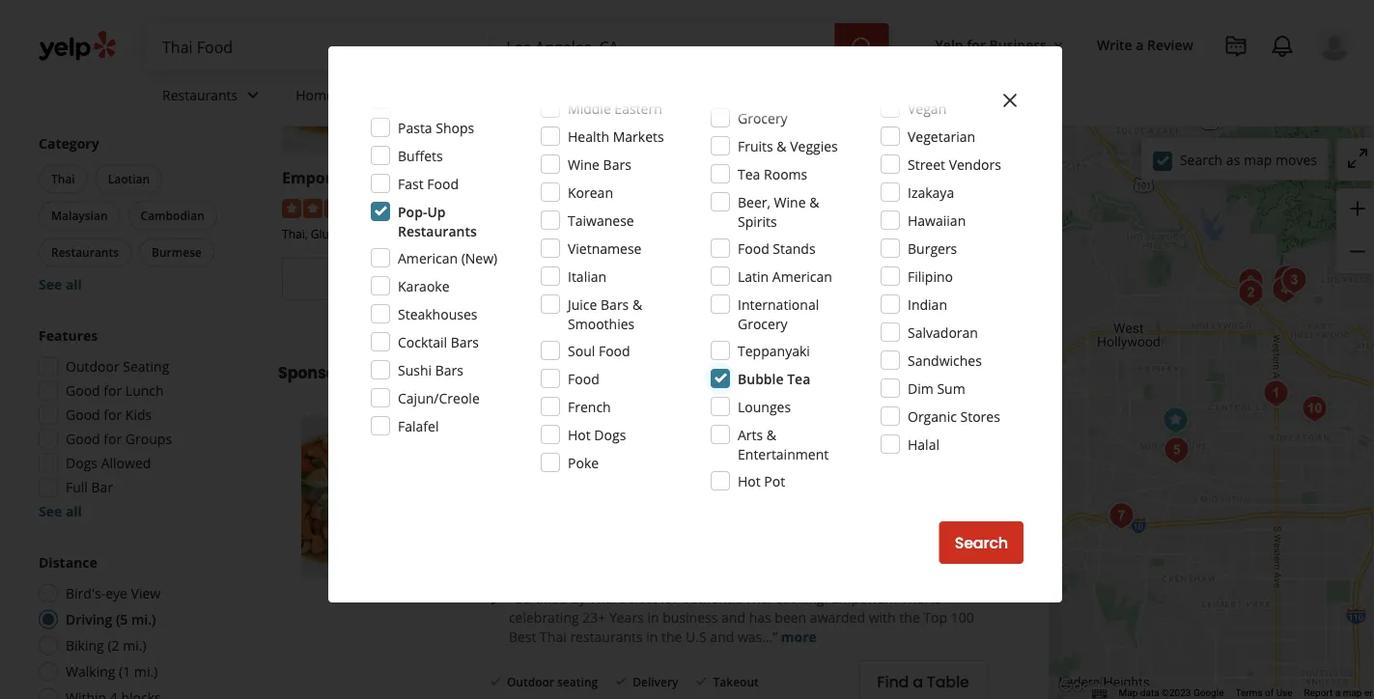 Task type: describe. For each thing, give the bounding box(es) containing it.
full
[[66, 478, 88, 496]]

walking (1 mi.)
[[66, 663, 158, 681]]

all for features
[[66, 502, 82, 521]]

soup,
[[809, 226, 839, 242]]

1 vertical spatial (3.7k
[[623, 448, 653, 466]]

reservations
[[66, 10, 147, 28]]

write a review
[[1097, 35, 1194, 54]]

see for category
[[39, 275, 62, 294]]

map for err
[[1343, 687, 1362, 699]]

business
[[989, 35, 1047, 54]]

hot for hot pot
[[738, 472, 761, 490]]

allowed
[[101, 454, 151, 472]]

see all button for category
[[39, 275, 82, 294]]

1 horizontal spatial takeout
[[713, 674, 759, 690]]

(600
[[909, 198, 936, 216]]

until 11:00 pm
[[372, 300, 462, 319]]

thai down celebrating
[[540, 627, 567, 646]]

search as map moves
[[1180, 150, 1317, 169]]

restaurants link
[[147, 70, 280, 126]]

more
[[781, 627, 817, 646]]

2 24 chevron down v2 image from the left
[[535, 83, 558, 107]]

pa ord noodle image
[[1265, 271, 1304, 310]]

u.s
[[686, 627, 707, 646]]

map for moves
[[1244, 150, 1272, 169]]

taiwanese
[[568, 211, 634, 229]]

full bar
[[66, 478, 113, 496]]

juice
[[568, 295, 597, 313]]

walking
[[66, 663, 115, 681]]

restaurants for restaurants link
[[162, 86, 238, 104]]

more
[[589, 86, 623, 104]]

4.1 star rating image
[[774, 199, 878, 218]]

1 vertical spatial emporium thai
[[488, 416, 634, 442]]

& right fruits
[[777, 137, 787, 155]]

indian
[[908, 295, 947, 313]]

category
[[39, 134, 99, 153]]

good for kids
[[66, 406, 152, 424]]

24 chevron down v2 image inside restaurants link
[[242, 83, 265, 107]]

err
[[1365, 687, 1374, 699]]

food stands
[[738, 239, 816, 257]]

good for lunch
[[66, 381, 164, 400]]

24 chevron down v2 image
[[626, 83, 650, 107]]

beer,
[[738, 193, 771, 211]]

bubble
[[738, 369, 784, 388]]

0 horizontal spatial american
[[398, 249, 458, 267]]

arts & entertainment
[[738, 425, 829, 463]]

16 speech v2 image
[[488, 591, 503, 606]]

french
[[568, 397, 611, 416]]

more link
[[781, 627, 817, 646]]

reviews) right up
[[450, 198, 502, 216]]

report a map err
[[1304, 687, 1374, 699]]

data
[[1140, 687, 1160, 699]]

google image
[[1054, 674, 1118, 699]]

malaysian
[[51, 208, 108, 224]]

sponsored results
[[278, 362, 422, 384]]

for for dinner
[[104, 58, 122, 76]]

(new)
[[461, 249, 498, 267]]

order now for emporium thai
[[357, 268, 437, 290]]

(2
[[108, 636, 119, 655]]

now for thaibento
[[650, 268, 683, 290]]

entertainment
[[738, 445, 829, 463]]

stores
[[960, 407, 1000, 425]]

up
[[427, 202, 446, 221]]

latin
[[738, 267, 769, 285]]

spirits
[[738, 212, 777, 230]]

thai right soup,
[[843, 226, 865, 242]]

has
[[749, 608, 771, 626]]

view website link
[[774, 257, 1004, 300]]

a for report
[[1335, 687, 1341, 699]]

reviews) up westwood
[[656, 448, 708, 466]]

seating
[[123, 357, 169, 376]]

view website
[[838, 268, 940, 290]]

my thai kitchen image
[[1295, 390, 1334, 428]]

option group containing distance
[[33, 553, 240, 699]]

organic stores
[[908, 407, 1000, 425]]

ruen pair image
[[1267, 259, 1306, 298]]

0 vertical spatial in
[[647, 608, 659, 626]]

thai up 23+
[[589, 589, 616, 607]]

a for write
[[1136, 35, 1144, 54]]

good for good for lunch
[[66, 381, 100, 400]]

0 vertical spatial the
[[899, 608, 920, 626]]

vegan
[[908, 99, 947, 117]]

sanamluang cafe hollywood image
[[1275, 261, 1314, 300]]

eye
[[105, 584, 127, 603]]

12:30
[[650, 300, 684, 319]]

thai touch restaurant link
[[774, 167, 948, 188]]

write
[[1097, 35, 1133, 54]]

outdoor for outdoor seating
[[66, 357, 119, 376]]

see all for features
[[39, 502, 82, 521]]

good for good for dinner
[[66, 58, 100, 76]]

zoom in image
[[1346, 197, 1369, 220]]

burgers
[[908, 239, 957, 257]]

groups
[[125, 430, 172, 448]]

vegetarian
[[908, 127, 975, 145]]

1 horizontal spatial 4 star rating image
[[488, 448, 592, 468]]

1 vertical spatial emporium thai link
[[488, 416, 634, 442]]

for for lunch
[[104, 381, 122, 400]]

gluten-
[[311, 226, 351, 242]]

sushi bars
[[398, 361, 464, 379]]

select
[[620, 589, 657, 607]]

emporium thai image
[[301, 416, 464, 579]]

eastern
[[615, 99, 662, 117]]

westwood
[[674, 478, 741, 497]]

izakaya
[[908, 183, 954, 201]]

group containing category
[[35, 134, 240, 294]]

italian
[[568, 267, 607, 285]]

& inside juice bars & smoothies
[[632, 295, 642, 313]]

distance
[[39, 553, 97, 572]]

16 info v2 image
[[425, 365, 441, 380]]

thai up 4.0 on the top left
[[366, 167, 399, 188]]

pm for order now
[[442, 300, 462, 319]]

16 checkmark v2 image for delivery
[[613, 673, 629, 689]]

order for emporium thai
[[357, 268, 400, 290]]

0 vertical spatial 4 star rating image
[[282, 199, 386, 218]]

find a table link
[[859, 661, 988, 699]]

dogs allowed
[[66, 454, 151, 472]]

by
[[571, 589, 586, 607]]

restaurants button
[[39, 238, 131, 267]]

notifications image
[[1271, 35, 1294, 58]]

good for good for groups
[[66, 430, 100, 448]]

bars for cocktail
[[451, 333, 479, 351]]

free,
[[351, 226, 377, 242]]

1 vertical spatial and
[[710, 627, 734, 646]]

1 horizontal spatial tea
[[787, 369, 811, 388]]

thai left is
[[901, 589, 928, 607]]

search for search
[[955, 532, 1008, 554]]

write a review link
[[1089, 27, 1201, 62]]

yelp for business button
[[928, 27, 1074, 62]]

best
[[509, 627, 536, 646]]

projects image
[[1225, 35, 1248, 58]]

reviews) right (600
[[939, 198, 991, 216]]

& inside arts & entertainment
[[767, 425, 777, 444]]

lunch
[[125, 381, 164, 400]]

noodles
[[380, 226, 425, 242]]

moves
[[1276, 150, 1317, 169]]

& inside beer, wine & spirits
[[809, 193, 819, 211]]

pop-
[[398, 202, 427, 221]]

salad,
[[774, 226, 806, 242]]

0 horizontal spatial takeout
[[108, 34, 159, 52]]

close image
[[999, 89, 1022, 112]]

all for category
[[66, 275, 82, 294]]

map data ©2023 google
[[1119, 687, 1224, 699]]

zoom out image
[[1346, 240, 1369, 263]]

thai up has on the right bottom
[[745, 589, 772, 607]]

shops
[[436, 118, 474, 137]]

good for good for kids
[[66, 406, 100, 424]]

until for order
[[372, 300, 400, 319]]

user actions element
[[920, 24, 1374, 143]]

hot dogs
[[568, 425, 626, 444]]

4.1 (600 reviews)
[[886, 198, 991, 216]]

hot pot
[[738, 472, 785, 490]]

terms of use link
[[1236, 687, 1293, 699]]

0 vertical spatial emporium
[[282, 167, 362, 188]]

terms
[[1236, 687, 1263, 699]]

1 vertical spatial in
[[646, 627, 658, 646]]

1 horizontal spatial american
[[772, 267, 832, 285]]

dinner
[[125, 58, 168, 76]]

services
[[338, 86, 389, 104]]

for for kids
[[104, 406, 122, 424]]

report
[[1304, 687, 1333, 699]]

latin american
[[738, 267, 832, 285]]

see all button for features
[[39, 502, 82, 521]]

4.0 (3.7k reviews)
[[394, 198, 502, 216]]

organic
[[908, 407, 957, 425]]

celebrating
[[509, 608, 579, 626]]

restaurants for 'restaurants' button
[[51, 244, 119, 260]]

outdoor for outdoor seating
[[507, 674, 554, 690]]

0 vertical spatial wine
[[568, 155, 600, 173]]



Task type: vqa. For each thing, say whether or not it's contained in the screenshot.
second DISMISS CARD icon from left
no



Task type: locate. For each thing, give the bounding box(es) containing it.
search inside button
[[955, 532, 1008, 554]]

0 horizontal spatial a
[[913, 671, 923, 693]]

vendors
[[949, 155, 1001, 173]]

1 all from the top
[[66, 275, 82, 294]]

0 vertical spatial see all
[[39, 275, 82, 294]]

0 vertical spatial tea
[[738, 165, 760, 183]]

0 horizontal spatial outdoor
[[66, 357, 119, 376]]

0 vertical spatial view
[[838, 268, 875, 290]]

search for search as map moves
[[1180, 150, 1223, 169]]

fruits
[[738, 137, 773, 155]]

thai
[[366, 167, 399, 188], [774, 167, 807, 188], [51, 171, 75, 187], [528, 226, 551, 242], [843, 226, 865, 242], [593, 416, 634, 442], [589, 589, 616, 607], [745, 589, 772, 607], [901, 589, 928, 607], [540, 627, 567, 646]]

0 horizontal spatial dogs
[[66, 454, 98, 472]]

4.7 star rating image
[[528, 199, 632, 218]]

1 vertical spatial all
[[66, 502, 82, 521]]

mi.) for biking (2 mi.)
[[123, 636, 146, 655]]

0 horizontal spatial 24 chevron down v2 image
[[242, 83, 265, 107]]

1 horizontal spatial view
[[838, 268, 875, 290]]

9:30
[[900, 300, 926, 319]]

use
[[1276, 687, 1293, 699]]

mi.) right the (2
[[123, 636, 146, 655]]

grocery down the international
[[738, 314, 788, 333]]

order now link up "until 11:00 pm"
[[282, 257, 513, 300]]

tea
[[738, 165, 760, 183], [787, 369, 811, 388]]

emporium thai link up the gluten-
[[282, 167, 399, 188]]

see all down 'restaurants' button
[[39, 275, 82, 294]]

see
[[39, 275, 62, 294], [39, 502, 62, 521]]

hawaiian
[[908, 211, 966, 229]]

mi.) right (5
[[131, 610, 156, 629]]

bars inside juice bars & smoothies
[[601, 295, 629, 313]]

2 now from the left
[[650, 268, 683, 290]]

1 horizontal spatial (3.7k
[[623, 448, 653, 466]]

stands
[[773, 239, 816, 257]]

previous image
[[309, 486, 332, 509]]

0 horizontal spatial the
[[662, 627, 682, 646]]

hot up poke
[[568, 425, 591, 444]]

order now for thaibento
[[603, 268, 683, 290]]

1 24 chevron down v2 image from the left
[[242, 83, 265, 107]]

a for find
[[913, 671, 923, 693]]

order now link for thaibento
[[528, 257, 758, 300]]

1 grocery from the top
[[738, 109, 788, 127]]

burmese button
[[139, 238, 214, 267]]

search button
[[939, 522, 1024, 564]]

emporium thai up the gluten-
[[282, 167, 399, 188]]

for inside button
[[967, 35, 986, 54]]

see all for category
[[39, 275, 82, 294]]

bars for wine
[[603, 155, 631, 173]]

and left has on the right bottom
[[721, 608, 746, 626]]

1 vertical spatial grocery
[[738, 314, 788, 333]]

see all down full
[[39, 502, 82, 521]]

0 horizontal spatial view
[[131, 584, 161, 603]]

(5
[[116, 610, 128, 629]]

3 16 checkmark v2 image from the left
[[694, 673, 709, 689]]

(3.7k
[[417, 198, 447, 216], [623, 448, 653, 466]]

1 vertical spatial dogs
[[66, 454, 98, 472]]

0 horizontal spatial 4 star rating image
[[282, 199, 386, 218]]

bar
[[91, 478, 113, 496]]

0 vertical spatial all
[[66, 275, 82, 294]]

1 16 checkmark v2 image from the left
[[488, 673, 503, 689]]

3 good from the top
[[66, 406, 100, 424]]

bars
[[603, 155, 631, 173], [601, 295, 629, 313], [451, 333, 479, 351], [435, 361, 464, 379]]

kids
[[125, 406, 152, 424]]

option group
[[33, 553, 240, 699]]

takeout down was…"
[[713, 674, 759, 690]]

thai, gluten-free, noodles
[[282, 226, 425, 242]]

restaurants down dinner
[[162, 86, 238, 104]]

None search field
[[147, 23, 893, 70]]

health
[[568, 127, 609, 145]]

middle
[[568, 99, 611, 117]]

slideshow element
[[301, 416, 464, 579]]

spicy sugar thai - midcity image
[[1157, 431, 1196, 470]]

in
[[647, 608, 659, 626], [646, 627, 658, 646]]

1 order from the left
[[357, 268, 400, 290]]

1 vertical spatial 4 star rating image
[[488, 448, 592, 468]]

1 vertical spatial mi.)
[[123, 636, 146, 655]]

0 vertical spatial see all button
[[39, 275, 82, 294]]

all down full
[[66, 502, 82, 521]]

1 horizontal spatial search
[[1180, 150, 1223, 169]]

emporium down french
[[488, 416, 588, 442]]

thaibento
[[528, 167, 607, 188]]

16 checkmark v2 image for takeout
[[694, 673, 709, 689]]

emporium inside "certified by thai select for authentic thai cooking. emporium thai is celebrating 23+ years in business and has been awarded with the top 100 best thai restaurants in the u.s and was…"
[[831, 589, 898, 607]]

emporium thai down french
[[488, 416, 634, 442]]

0 horizontal spatial now
[[404, 268, 437, 290]]

0 horizontal spatial (3.7k
[[417, 198, 447, 216]]

her thai image
[[1156, 401, 1195, 440]]

wine down health on the top left of the page
[[568, 155, 600, 173]]

2 horizontal spatial emporium
[[831, 589, 898, 607]]

juice bars & smoothies
[[568, 295, 642, 333]]

(3.7k down fast food at the left
[[417, 198, 447, 216]]

2 pm from the left
[[930, 300, 950, 319]]

(3.7k down hot dogs
[[623, 448, 653, 466]]

american down stands
[[772, 267, 832, 285]]

1 horizontal spatial 16 checkmark v2 image
[[613, 673, 629, 689]]

0 horizontal spatial order
[[357, 268, 400, 290]]

0 horizontal spatial search
[[955, 532, 1008, 554]]

16 checkmark v2 image for outdoor seating
[[488, 673, 503, 689]]

1 horizontal spatial wine
[[774, 193, 806, 211]]

a right report at the right of page
[[1335, 687, 1341, 699]]

2 until from the left
[[618, 300, 646, 319]]

until left 12:30
[[618, 300, 646, 319]]

search image
[[850, 36, 874, 59]]

& left 12:30
[[632, 295, 642, 313]]

been
[[775, 608, 807, 626]]

order now up "until 11:00 pm"
[[357, 268, 437, 290]]

2 see all button from the top
[[39, 502, 82, 521]]

see all button down 'restaurants' button
[[39, 275, 82, 294]]

thai down french
[[593, 416, 634, 442]]

1 now from the left
[[404, 268, 437, 290]]

falafel
[[398, 417, 439, 435]]

hot left pot
[[738, 472, 761, 490]]

1 horizontal spatial outdoor
[[507, 674, 554, 690]]

1 horizontal spatial until
[[618, 300, 646, 319]]

4 star rating image down hot dogs
[[488, 448, 592, 468]]

2 horizontal spatial a
[[1335, 687, 1341, 699]]

lounges
[[738, 397, 791, 416]]

0 vertical spatial emporium thai
[[282, 167, 399, 188]]

wine bars
[[568, 155, 631, 173]]

google
[[1194, 687, 1224, 699]]

order for thaibento
[[603, 268, 646, 290]]

1 horizontal spatial emporium thai
[[488, 416, 634, 442]]

0 horizontal spatial 16 checkmark v2 image
[[488, 673, 503, 689]]

see for features
[[39, 502, 62, 521]]

search up 100
[[955, 532, 1008, 554]]

salad, soup, thai
[[774, 226, 865, 242]]

2 grocery from the top
[[738, 314, 788, 333]]

0 vertical spatial dogs
[[594, 425, 626, 444]]

home services
[[296, 86, 389, 104]]

thai inside button
[[51, 171, 75, 187]]

good up the good for kids on the bottom
[[66, 381, 100, 400]]

view right eye
[[131, 584, 161, 603]]

(1
[[119, 663, 131, 681]]

1 vertical spatial see all
[[39, 502, 82, 521]]

0 vertical spatial see
[[39, 275, 62, 294]]

tea up beer,
[[738, 165, 760, 183]]

for up the good for kids on the bottom
[[104, 381, 122, 400]]

until for view
[[868, 300, 896, 319]]

2 see all from the top
[[39, 502, 82, 521]]

good down good for lunch
[[66, 406, 100, 424]]

dim
[[908, 379, 934, 397]]

2 16 checkmark v2 image from the left
[[613, 673, 629, 689]]

16 checkmark v2 image left delivery at the bottom left of the page
[[613, 673, 629, 689]]

palms thai restaurant image
[[1232, 262, 1270, 301]]

0 vertical spatial takeout
[[108, 34, 159, 52]]

am
[[688, 300, 708, 319]]

1 horizontal spatial a
[[1136, 35, 1144, 54]]

food down spirits
[[738, 239, 769, 257]]

food down soul
[[568, 369, 599, 388]]

24 chevron down v2 image left "middle"
[[535, 83, 558, 107]]

1 vertical spatial tea
[[787, 369, 811, 388]]

laotian
[[108, 171, 150, 187]]

1 horizontal spatial pm
[[930, 300, 950, 319]]

good up dogs allowed
[[66, 430, 100, 448]]

see all
[[39, 275, 82, 294], [39, 502, 82, 521]]

1 pm from the left
[[442, 300, 462, 319]]

restaurants inside search dialog
[[398, 222, 477, 240]]

0 vertical spatial map
[[1244, 150, 1272, 169]]

search
[[1180, 150, 1223, 169], [955, 532, 1008, 554]]

1 see all button from the top
[[39, 275, 82, 294]]

outdoor down best
[[507, 674, 554, 690]]

restaurants inside business categories element
[[162, 86, 238, 104]]

1 horizontal spatial map
[[1343, 687, 1362, 699]]

map region
[[806, 91, 1374, 699]]

reviews) right (36
[[686, 198, 737, 216]]

0 horizontal spatial emporium thai
[[282, 167, 399, 188]]

0 horizontal spatial map
[[1244, 150, 1272, 169]]

the left u.s
[[662, 627, 682, 646]]

thaibento link
[[528, 167, 607, 188]]

cocktail bars
[[398, 333, 479, 351]]

1 horizontal spatial emporium
[[488, 416, 588, 442]]

0 vertical spatial hot
[[568, 425, 591, 444]]

table
[[927, 671, 969, 693]]

0 horizontal spatial until
[[372, 300, 400, 319]]

0 horizontal spatial tea
[[738, 165, 760, 183]]

restaurants down malaysian 'button'
[[51, 244, 119, 260]]

24 chevron down v2 image left home at the top left
[[242, 83, 265, 107]]

1 vertical spatial restaurants
[[398, 222, 477, 240]]

16 chevron down v2 image
[[1051, 37, 1066, 53]]

1 horizontal spatial 24 chevron down v2 image
[[535, 83, 558, 107]]

2 vertical spatial emporium
[[831, 589, 898, 607]]

outdoor seating
[[66, 357, 169, 376]]

0 horizontal spatial order now link
[[282, 257, 513, 300]]

keyboard shortcuts image
[[1092, 689, 1107, 699]]

for right yelp
[[967, 35, 986, 54]]

pot
[[764, 472, 785, 490]]

16 checkmark v2 image left outdoor seating
[[488, 673, 503, 689]]

pm up salvadoran
[[930, 300, 950, 319]]

map
[[1119, 687, 1138, 699]]

4 good from the top
[[66, 430, 100, 448]]

awarded
[[810, 608, 865, 626]]

0 horizontal spatial hot
[[568, 425, 591, 444]]

terms of use
[[1236, 687, 1293, 699]]

0 horizontal spatial pm
[[442, 300, 462, 319]]

1 horizontal spatial hot
[[738, 472, 761, 490]]

restaurants
[[570, 627, 643, 646]]

now
[[404, 268, 437, 290], [650, 268, 683, 290]]

mi.) for driving (5 mi.)
[[131, 610, 156, 629]]

0 horizontal spatial restaurants
[[51, 244, 119, 260]]

0 horizontal spatial wine
[[568, 155, 600, 173]]

halal
[[908, 435, 940, 453]]

search left as
[[1180, 150, 1223, 169]]

bars for sushi
[[435, 361, 464, 379]]

dogs down french
[[594, 425, 626, 444]]

4 star rating image up the gluten-
[[282, 199, 386, 218]]

1 see from the top
[[39, 275, 62, 294]]

1 horizontal spatial now
[[650, 268, 683, 290]]

for for business
[[967, 35, 986, 54]]

thai down 4.7 star rating image
[[528, 226, 551, 242]]

order now link up open until 12:30 am
[[528, 257, 758, 300]]

dogs inside search dialog
[[594, 425, 626, 444]]

sushi
[[398, 361, 432, 379]]

1 horizontal spatial order now
[[603, 268, 683, 290]]

for down offers takeout
[[104, 58, 122, 76]]

the left top
[[899, 608, 920, 626]]

bars up cajun/creole
[[435, 361, 464, 379]]

and right u.s
[[710, 627, 734, 646]]

view
[[838, 268, 875, 290], [131, 584, 161, 603]]

0 vertical spatial (3.7k
[[417, 198, 447, 216]]

hoy-ka thai restaurant image
[[1232, 274, 1270, 312]]

map left err
[[1343, 687, 1362, 699]]

0 horizontal spatial emporium
[[282, 167, 362, 188]]

1 vertical spatial see all button
[[39, 502, 82, 521]]

outdoor up good for lunch
[[66, 357, 119, 376]]

2 horizontal spatial until
[[868, 300, 896, 319]]

2 vertical spatial mi.)
[[134, 663, 158, 681]]

find a table
[[877, 671, 969, 693]]

mi.) for walking (1 mi.)
[[134, 663, 158, 681]]

see down 'restaurants' button
[[39, 275, 62, 294]]

sandwiches
[[908, 351, 982, 369]]

1 vertical spatial see
[[39, 502, 62, 521]]

soul
[[568, 341, 595, 360]]

grocery up fruits
[[738, 109, 788, 127]]

bars down the steakhouses
[[451, 333, 479, 351]]

korean
[[568, 183, 613, 201]]

hae ha heng thai bistro image
[[1257, 374, 1295, 413]]

bars up smoothies at the left
[[601, 295, 629, 313]]

2 order from the left
[[603, 268, 646, 290]]

a right find at the right of the page
[[913, 671, 923, 693]]

0 vertical spatial emporium thai link
[[282, 167, 399, 188]]

business categories element
[[147, 70, 1352, 126]]

mi.) right '(1'
[[134, 663, 158, 681]]

1 horizontal spatial order
[[603, 268, 646, 290]]

0 vertical spatial and
[[721, 608, 746, 626]]

cooking.
[[775, 589, 828, 607]]

4.1
[[886, 198, 905, 216]]

& right the arts
[[767, 425, 777, 444]]

2 horizontal spatial restaurants
[[398, 222, 477, 240]]

of
[[1265, 687, 1274, 699]]

0 horizontal spatial emporium thai link
[[282, 167, 399, 188]]

dogs
[[594, 425, 626, 444], [66, 454, 98, 472]]

group containing features
[[33, 326, 240, 521]]

middle eastern
[[568, 99, 662, 117]]

order up open until 12:30 am
[[603, 268, 646, 290]]

0 vertical spatial mi.)
[[131, 610, 156, 629]]

grocery inside international grocery
[[738, 314, 788, 333]]

top
[[924, 608, 947, 626]]

pm for view website
[[930, 300, 950, 319]]

16 checkmark v2 image
[[488, 673, 503, 689], [613, 673, 629, 689], [694, 673, 709, 689]]

1 good from the top
[[66, 58, 100, 76]]

1 vertical spatial hot
[[738, 472, 761, 490]]

(36
[[663, 198, 682, 216]]

1 horizontal spatial dogs
[[594, 425, 626, 444]]

view inside option group
[[131, 584, 161, 603]]

more link
[[574, 70, 665, 126]]

order
[[357, 268, 400, 290], [603, 268, 646, 290]]

see up distance
[[39, 502, 62, 521]]

farmhouse kitchen thai cuisine image
[[1102, 497, 1141, 536]]

bars down the health markets
[[603, 155, 631, 173]]

restaurants down up
[[398, 222, 477, 240]]

thai down category
[[51, 171, 75, 187]]

0 vertical spatial grocery
[[738, 109, 788, 127]]

map right as
[[1244, 150, 1272, 169]]

home services link
[[280, 70, 431, 126]]

wine inside beer, wine & spirits
[[774, 193, 806, 211]]

16 checkmark v2 image down u.s
[[694, 673, 709, 689]]

0 vertical spatial restaurants
[[162, 86, 238, 104]]

2 all from the top
[[66, 502, 82, 521]]

tea down teppanyaki
[[787, 369, 811, 388]]

laotian button
[[95, 165, 162, 194]]

2 order now link from the left
[[528, 257, 758, 300]]

order now
[[357, 268, 437, 290], [603, 268, 683, 290]]

emporium thai link down french
[[488, 416, 634, 442]]

emporium up the gluten-
[[282, 167, 362, 188]]

search dialog
[[0, 0, 1374, 699]]

for inside "certified by thai select for authentic thai cooking. emporium thai is celebrating 23+ years in business and has been awarded with the top 100 best thai restaurants in the u.s and was…"
[[660, 589, 679, 607]]

dogs up full
[[66, 454, 98, 472]]

until left the 11:00
[[372, 300, 400, 319]]

2 order now from the left
[[603, 268, 683, 290]]

for down good for lunch
[[104, 406, 122, 424]]

3 until from the left
[[868, 300, 896, 319]]

1 until from the left
[[372, 300, 400, 319]]

restaurants inside button
[[51, 244, 119, 260]]

a right write
[[1136, 35, 1144, 54]]

thai down fruits & veggies
[[774, 167, 807, 188]]

©2023
[[1162, 687, 1191, 699]]

beer, wine & spirits
[[738, 193, 819, 230]]

sponsored
[[278, 362, 362, 384]]

0 vertical spatial search
[[1180, 150, 1223, 169]]

1 horizontal spatial order now link
[[528, 257, 758, 300]]

for up "business"
[[660, 589, 679, 607]]

wine down rooms in the right top of the page
[[774, 193, 806, 211]]

thai,
[[282, 226, 308, 242]]

now for emporium thai
[[404, 268, 437, 290]]

1 see all from the top
[[39, 275, 82, 294]]

"certified
[[509, 589, 567, 607]]

2 good from the top
[[66, 381, 100, 400]]

11:00
[[404, 300, 438, 319]]

expand map image
[[1346, 147, 1369, 170]]

0 vertical spatial outdoor
[[66, 357, 119, 376]]

1 vertical spatial wine
[[774, 193, 806, 211]]

2 vertical spatial restaurants
[[51, 244, 119, 260]]

until left 9:30
[[868, 300, 896, 319]]

cocktail
[[398, 333, 447, 351]]

food up 4.0 (3.7k reviews) in the left top of the page
[[427, 174, 459, 193]]

open until 12:30 am
[[578, 300, 708, 319]]

dogs inside group
[[66, 454, 98, 472]]

1 vertical spatial search
[[955, 532, 1008, 554]]

2 see from the top
[[39, 502, 62, 521]]

1 order now from the left
[[357, 268, 437, 290]]

1 horizontal spatial the
[[899, 608, 920, 626]]

group
[[35, 134, 240, 294], [1337, 188, 1374, 273], [33, 326, 240, 521]]

4 star rating image
[[282, 199, 386, 218], [488, 448, 592, 468]]

for for groups
[[104, 430, 122, 448]]

& down 'touch'
[[809, 193, 819, 211]]

for down the good for kids on the bottom
[[104, 430, 122, 448]]

pm right the 11:00
[[442, 300, 462, 319]]

food down smoothies at the left
[[599, 341, 630, 360]]

1 vertical spatial takeout
[[713, 674, 759, 690]]

takeout up dinner
[[108, 34, 159, 52]]

1 vertical spatial the
[[662, 627, 682, 646]]

1 order now link from the left
[[282, 257, 513, 300]]

order now link
[[282, 257, 513, 300], [528, 257, 758, 300]]

0 horizontal spatial order now
[[357, 268, 437, 290]]

vietnamese
[[568, 239, 642, 257]]

1 vertical spatial map
[[1343, 687, 1362, 699]]

24 chevron down v2 image
[[242, 83, 265, 107], [535, 83, 558, 107]]

mi.)
[[131, 610, 156, 629], [123, 636, 146, 655], [134, 663, 158, 681]]

order down free,
[[357, 268, 400, 290]]

order now link for emporium thai
[[282, 257, 513, 300]]

hot for hot dogs
[[568, 425, 591, 444]]

emporium up with
[[831, 589, 898, 607]]

1 vertical spatial emporium
[[488, 416, 588, 442]]

now up the 11:00
[[404, 268, 437, 290]]

bars for juice
[[601, 295, 629, 313]]



